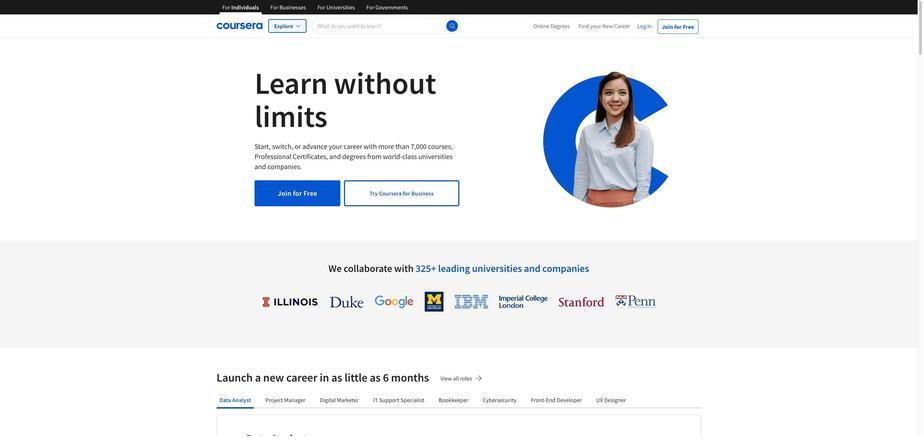 Task type: describe. For each thing, give the bounding box(es) containing it.
university of michigan image
[[425, 292, 444, 312]]

career role tabs tab list
[[217, 393, 702, 409]]

imperial college london image
[[500, 296, 548, 308]]

university of illinois at urbana-champaign image
[[262, 296, 319, 308]]

stanford university image
[[559, 297, 605, 307]]

coursera image
[[217, 20, 263, 32]]

duke university image
[[330, 296, 364, 308]]



Task type: locate. For each thing, give the bounding box(es) containing it.
What do you want to learn? text field
[[312, 18, 461, 34]]

None search field
[[312, 18, 461, 34]]

banner navigation
[[217, 0, 414, 20]]

ibm image
[[455, 295, 488, 309]]

university of pennsylvania image
[[616, 295, 656, 309]]

google image
[[375, 295, 414, 309]]



Task type: vqa. For each thing, say whether or not it's contained in the screenshot.
COURSERA image
yes



